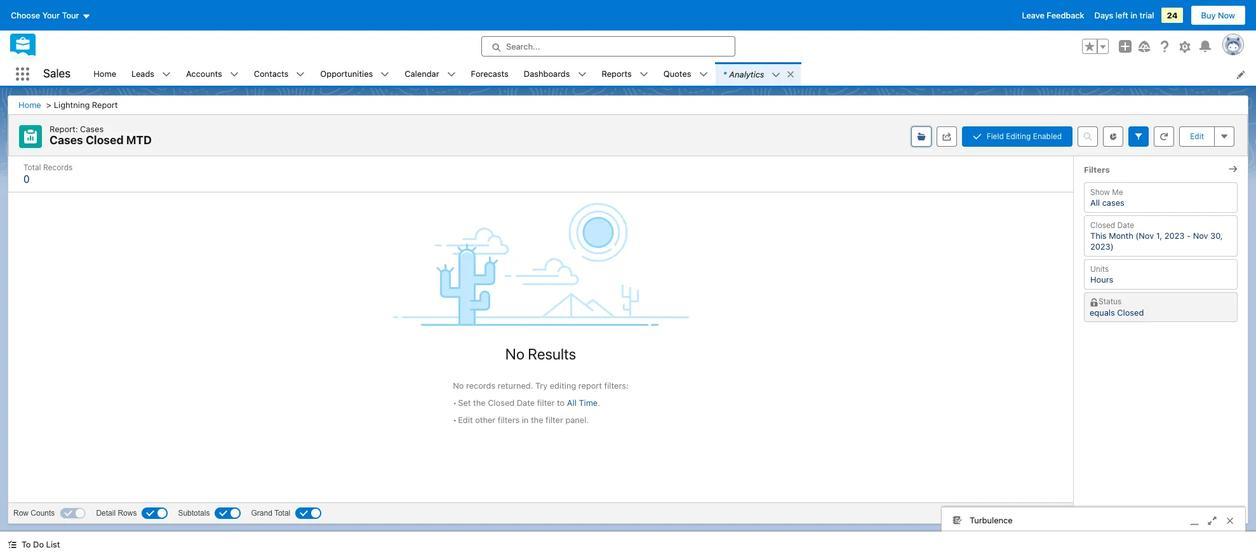 Task type: locate. For each thing, give the bounding box(es) containing it.
reports list item
[[594, 62, 656, 86]]

text default image left calendar link at left top
[[381, 70, 390, 79]]

calendar list item
[[397, 62, 463, 86]]

home link
[[86, 62, 124, 86]]

text default image for leads
[[162, 70, 171, 79]]

1 text default image from the left
[[162, 70, 171, 79]]

dashboards link
[[516, 62, 578, 86]]

choose your tour
[[11, 10, 79, 20]]

home
[[94, 68, 116, 79]]

contacts list item
[[246, 62, 313, 86]]

2 text default image from the left
[[381, 70, 390, 79]]

text default image for accounts
[[230, 70, 239, 79]]

text default image inside quotes list item
[[699, 70, 708, 79]]

list
[[86, 62, 1256, 86]]

24
[[1167, 10, 1178, 20]]

text default image right leads
[[162, 70, 171, 79]]

text default image inside reports list item
[[640, 70, 648, 79]]

text default image inside calendar list item
[[447, 70, 456, 79]]

text default image
[[162, 70, 171, 79], [381, 70, 390, 79]]

contacts link
[[246, 62, 296, 86]]

contacts
[[254, 68, 289, 79]]

list item
[[716, 62, 801, 86]]

text default image inside 'dashboards' list item
[[578, 70, 587, 79]]

quotes
[[664, 68, 691, 79]]

leave feedback
[[1022, 10, 1085, 20]]

leads link
[[124, 62, 162, 86]]

analytics
[[729, 69, 764, 79]]

0 horizontal spatial text default image
[[162, 70, 171, 79]]

search... button
[[481, 36, 736, 57]]

days
[[1095, 10, 1114, 20]]

tour
[[62, 10, 79, 20]]

leads list item
[[124, 62, 179, 86]]

1 horizontal spatial text default image
[[381, 70, 390, 79]]

list
[[46, 539, 60, 549]]

text default image for calendar
[[447, 70, 456, 79]]

dashboards
[[524, 68, 570, 79]]

quotes link
[[656, 62, 699, 86]]

to do list
[[22, 539, 60, 549]]

text default image
[[787, 70, 796, 79], [230, 70, 239, 79], [296, 70, 305, 79], [447, 70, 456, 79], [578, 70, 587, 79], [640, 70, 648, 79], [699, 70, 708, 79], [772, 70, 781, 79], [8, 540, 17, 549]]

reports link
[[594, 62, 640, 86]]

reports
[[602, 68, 632, 79]]

leave feedback link
[[1022, 10, 1085, 20]]

list containing home
[[86, 62, 1256, 86]]

text default image inside opportunities list item
[[381, 70, 390, 79]]

turbulence
[[970, 515, 1013, 525]]

quotes list item
[[656, 62, 716, 86]]

text default image inside accounts list item
[[230, 70, 239, 79]]

to
[[22, 539, 31, 549]]

choose
[[11, 10, 40, 20]]

*
[[723, 69, 727, 79]]

sales
[[43, 67, 71, 80]]

calendar
[[405, 68, 439, 79]]

group
[[1082, 39, 1109, 54]]

* analytics
[[723, 69, 764, 79]]

text default image inside leads list item
[[162, 70, 171, 79]]

text default image inside contacts list item
[[296, 70, 305, 79]]

accounts list item
[[179, 62, 246, 86]]



Task type: vqa. For each thing, say whether or not it's contained in the screenshot.
DO
yes



Task type: describe. For each thing, give the bounding box(es) containing it.
opportunities
[[320, 68, 373, 79]]

choose your tour button
[[10, 5, 91, 25]]

forecasts
[[471, 68, 509, 79]]

forecasts link
[[463, 62, 516, 86]]

text default image for contacts
[[296, 70, 305, 79]]

in
[[1131, 10, 1138, 20]]

do
[[33, 539, 44, 549]]

text default image for quotes
[[699, 70, 708, 79]]

leads
[[132, 68, 154, 79]]

buy now
[[1202, 10, 1236, 20]]

dashboards list item
[[516, 62, 594, 86]]

text default image for opportunities
[[381, 70, 390, 79]]

to do list button
[[0, 532, 68, 557]]

text default image for reports
[[640, 70, 648, 79]]

opportunities list item
[[313, 62, 397, 86]]

text default image inside to do list button
[[8, 540, 17, 549]]

calendar link
[[397, 62, 447, 86]]

buy now button
[[1191, 5, 1246, 25]]

feedback
[[1047, 10, 1085, 20]]

days left in trial
[[1095, 10, 1155, 20]]

your
[[42, 10, 60, 20]]

trial
[[1140, 10, 1155, 20]]

accounts link
[[179, 62, 230, 86]]

left
[[1116, 10, 1129, 20]]

accounts
[[186, 68, 222, 79]]

list item containing *
[[716, 62, 801, 86]]

now
[[1218, 10, 1236, 20]]

search...
[[506, 41, 540, 51]]

opportunities link
[[313, 62, 381, 86]]

buy
[[1202, 10, 1216, 20]]

leave
[[1022, 10, 1045, 20]]

text default image for dashboards
[[578, 70, 587, 79]]



